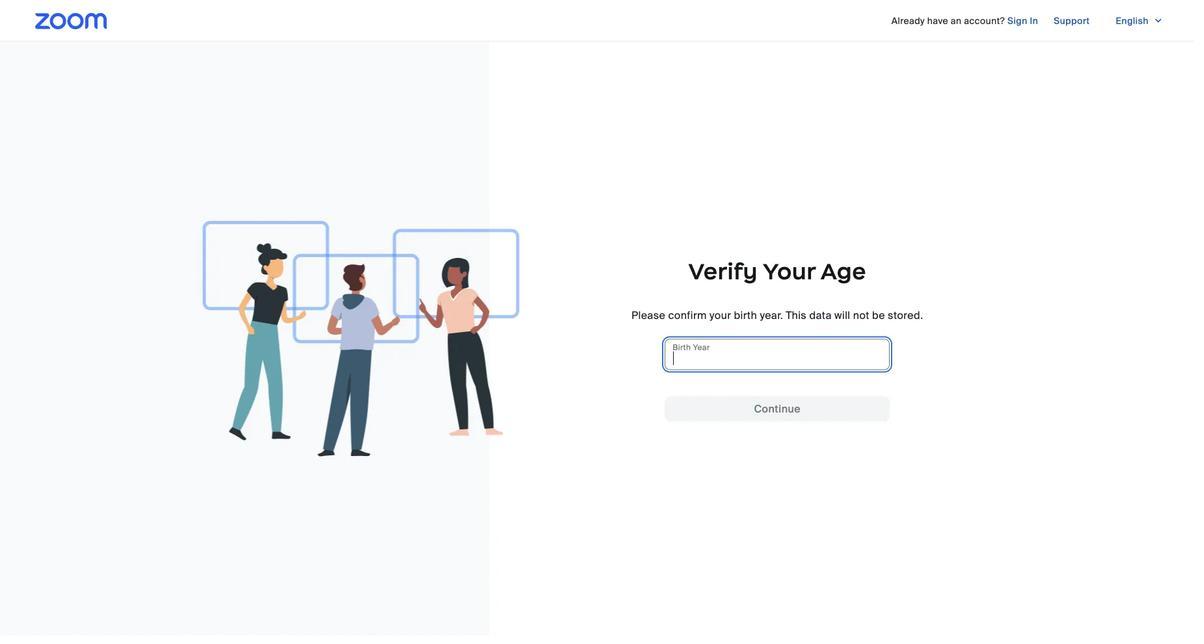 Task type: describe. For each thing, give the bounding box(es) containing it.
support link
[[1054, 10, 1090, 31]]

confirm
[[668, 309, 707, 323]]

year
[[693, 343, 710, 353]]

sign
[[1008, 15, 1028, 27]]

be
[[872, 309, 885, 323]]

will
[[835, 309, 851, 323]]

please confirm your birth year. this data will not be stored.
[[632, 309, 924, 323]]

not
[[853, 309, 870, 323]]

verify
[[689, 257, 758, 286]]

birth
[[734, 309, 757, 323]]

english
[[1116, 15, 1149, 27]]

already
[[892, 15, 925, 27]]

english button
[[1106, 10, 1174, 31]]

please
[[632, 309, 666, 323]]

continue button
[[665, 397, 890, 423]]

data
[[810, 309, 832, 323]]

year.
[[760, 309, 783, 323]]

zoom logo image
[[35, 13, 107, 29]]

in
[[1030, 15, 1039, 27]]

your
[[763, 257, 816, 286]]

account?
[[964, 15, 1005, 27]]

support
[[1054, 15, 1090, 27]]

Birth Year text field
[[665, 339, 890, 371]]

have
[[928, 15, 949, 27]]

sign in button
[[1008, 10, 1039, 31]]

zoom banner image image
[[203, 221, 520, 457]]



Task type: locate. For each thing, give the bounding box(es) containing it.
your
[[710, 309, 731, 323]]

this
[[786, 309, 807, 323]]

continue
[[754, 403, 801, 416]]

verify your age
[[689, 257, 867, 286]]

down image
[[1154, 14, 1163, 27]]

an
[[951, 15, 962, 27]]

stored.
[[888, 309, 924, 323]]

age
[[821, 257, 867, 286]]

birth year
[[673, 343, 710, 353]]

already have an account? sign in
[[892, 15, 1039, 27]]

birth
[[673, 343, 691, 353]]



Task type: vqa. For each thing, say whether or not it's contained in the screenshot.
top the Center
no



